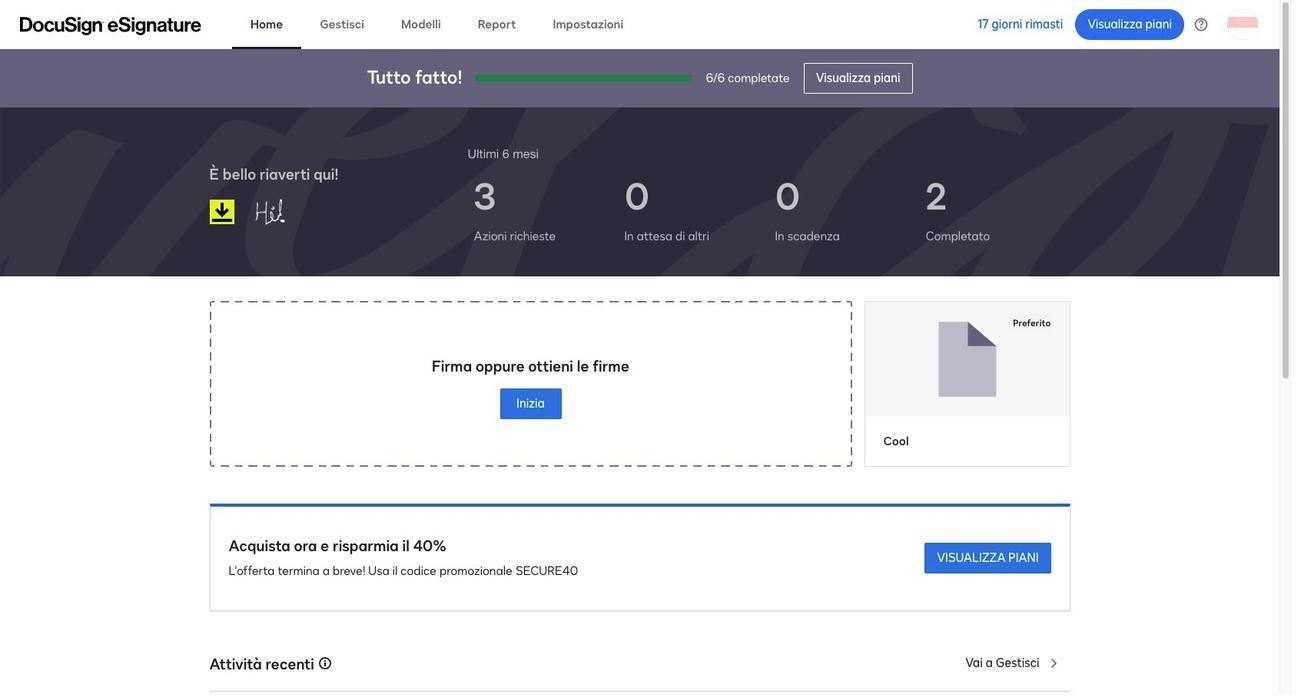 Task type: vqa. For each thing, say whether or not it's contained in the screenshot.
heading on the top left of the page
yes



Task type: locate. For each thing, give the bounding box(es) containing it.
la tua immagine del profilo caricata image
[[1228, 9, 1258, 40]]

heading
[[468, 145, 539, 163]]

list
[[468, 163, 1071, 258]]

use cool image
[[865, 302, 1070, 417]]



Task type: describe. For each thing, give the bounding box(es) containing it.
generic name image
[[247, 192, 327, 232]]

docusign esignature image
[[20, 17, 201, 35]]

docusignlogo image
[[209, 200, 234, 224]]



